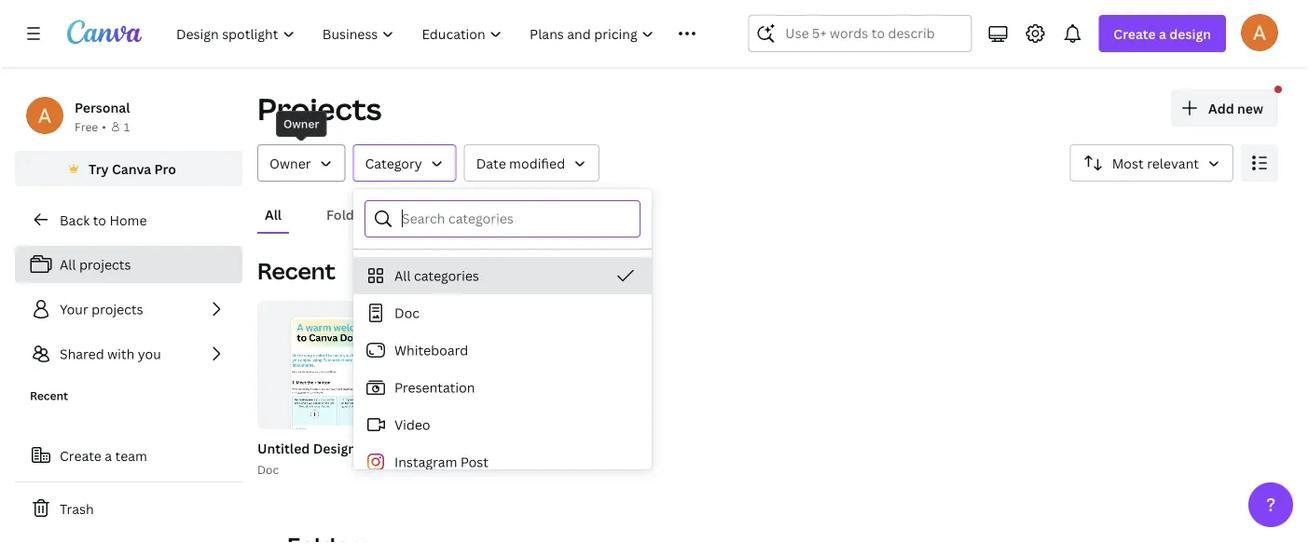 Task type: vqa. For each thing, say whether or not it's contained in the screenshot.
Brand link
no



Task type: describe. For each thing, give the bounding box(es) containing it.
trash
[[60, 500, 94, 518]]

you
[[138, 345, 161, 363]]

untitled design button
[[257, 437, 356, 461]]

owner inside button
[[269, 154, 311, 172]]

your
[[60, 301, 88, 318]]

all button
[[257, 197, 289, 232]]

designs button
[[411, 197, 476, 232]]

your projects link
[[15, 291, 242, 328]]

projects for your projects
[[91, 301, 143, 318]]

designs
[[419, 206, 468, 223]]

personal
[[75, 98, 130, 116]]

doc inside 'untitled design doc'
[[257, 462, 279, 477]]

shared with you link
[[15, 336, 242, 373]]

presentation
[[394, 379, 475, 397]]

Search search field
[[786, 16, 935, 51]]

all categories option
[[353, 257, 652, 295]]

try
[[89, 160, 109, 178]]

doc button
[[353, 295, 652, 332]]

a for team
[[105, 447, 112, 465]]

Category button
[[353, 145, 457, 182]]

categories
[[414, 267, 479, 285]]

folders button
[[319, 197, 381, 232]]

with
[[107, 345, 135, 363]]

category
[[365, 154, 422, 172]]

free
[[75, 119, 98, 134]]

projects for all projects
[[79, 256, 131, 274]]

untitled
[[257, 440, 310, 457]]

design
[[313, 440, 356, 457]]

video option
[[353, 407, 652, 444]]

add new button
[[1171, 90, 1278, 127]]

most relevant
[[1112, 154, 1199, 172]]

all for all categories
[[394, 267, 411, 285]]

all categories button
[[353, 257, 652, 295]]

most
[[1112, 154, 1144, 172]]

design
[[1170, 25, 1211, 42]]

instagram
[[394, 454, 457, 471]]

presentation option
[[353, 369, 652, 407]]

all for all projects
[[60, 256, 76, 274]]

list containing all projects
[[15, 246, 242, 373]]

shared
[[60, 345, 104, 363]]

all categories
[[394, 267, 479, 285]]

try canva pro button
[[15, 151, 242, 187]]

date
[[476, 154, 506, 172]]

video
[[394, 416, 430, 434]]

free •
[[75, 119, 106, 134]]

relevant
[[1147, 154, 1199, 172]]

all projects
[[60, 256, 131, 274]]

to
[[93, 211, 106, 229]]

your projects
[[60, 301, 143, 318]]

home
[[109, 211, 147, 229]]

whiteboard button
[[353, 332, 652, 369]]

pro
[[154, 160, 176, 178]]

Search categories search field
[[402, 201, 629, 237]]



Task type: locate. For each thing, give the bounding box(es) containing it.
0 horizontal spatial recent
[[30, 388, 68, 404]]

add new
[[1209, 99, 1264, 117]]

create left design
[[1114, 25, 1156, 42]]

a left design
[[1159, 25, 1167, 42]]

1 horizontal spatial create
[[1114, 25, 1156, 42]]

1 vertical spatial doc
[[257, 462, 279, 477]]

create a team
[[60, 447, 147, 465]]

Owner button
[[257, 145, 345, 182]]

all down "owner" button
[[265, 206, 282, 223]]

2 horizontal spatial all
[[394, 267, 411, 285]]

1 horizontal spatial doc
[[394, 304, 420, 322]]

all inside option
[[394, 267, 411, 285]]

apple lee image
[[1241, 14, 1278, 51]]

Date modified button
[[464, 145, 600, 182]]

a left team at left bottom
[[105, 447, 112, 465]]

a inside dropdown button
[[1159, 25, 1167, 42]]

projects right the your
[[91, 301, 143, 318]]

list box
[[353, 257, 652, 543]]

back to home
[[60, 211, 147, 229]]

doc up whiteboard
[[394, 304, 420, 322]]

projects down back to home
[[79, 256, 131, 274]]

folders
[[326, 206, 374, 223]]

recent down shared
[[30, 388, 68, 404]]

a
[[1159, 25, 1167, 42], [105, 447, 112, 465]]

0 vertical spatial create
[[1114, 25, 1156, 42]]

recent down all button
[[257, 256, 336, 286]]

None search field
[[748, 15, 972, 52]]

create a design button
[[1099, 15, 1226, 52]]

whiteboard
[[394, 342, 468, 359]]

doc
[[394, 304, 420, 322], [257, 462, 279, 477]]

top level navigation element
[[164, 15, 705, 52], [164, 15, 703, 52]]

all up the your
[[60, 256, 76, 274]]

modified
[[509, 154, 565, 172]]

all
[[265, 206, 282, 223], [60, 256, 76, 274], [394, 267, 411, 285]]

projects
[[257, 89, 382, 129]]

recent
[[257, 256, 336, 286], [30, 388, 68, 404]]

all inside list
[[60, 256, 76, 274]]

0 vertical spatial a
[[1159, 25, 1167, 42]]

1 horizontal spatial recent
[[257, 256, 336, 286]]

1
[[124, 119, 130, 134]]

1 vertical spatial create
[[60, 447, 102, 465]]

•
[[102, 119, 106, 134]]

trash link
[[15, 490, 242, 528]]

presentation button
[[353, 369, 652, 407]]

instagram post option
[[353, 444, 652, 481]]

0 vertical spatial owner
[[283, 116, 319, 131]]

0 vertical spatial doc
[[394, 304, 420, 322]]

try canva pro
[[89, 160, 176, 178]]

create a team button
[[15, 437, 242, 475]]

a for design
[[1159, 25, 1167, 42]]

doc down untitled
[[257, 462, 279, 477]]

1 vertical spatial recent
[[30, 388, 68, 404]]

1 horizontal spatial a
[[1159, 25, 1167, 42]]

all projects link
[[15, 246, 242, 283]]

list box containing all categories
[[353, 257, 652, 543]]

back
[[60, 211, 90, 229]]

instagram post button
[[353, 444, 652, 481]]

add
[[1209, 99, 1234, 117]]

0 horizontal spatial a
[[105, 447, 112, 465]]

0 horizontal spatial create
[[60, 447, 102, 465]]

1 horizontal spatial all
[[265, 206, 282, 223]]

list
[[15, 246, 242, 373]]

create inside dropdown button
[[1114, 25, 1156, 42]]

all for all
[[265, 206, 282, 223]]

owner up "owner" button
[[283, 116, 319, 131]]

create
[[1114, 25, 1156, 42], [60, 447, 102, 465]]

0 horizontal spatial doc
[[257, 462, 279, 477]]

create inside button
[[60, 447, 102, 465]]

all left categories
[[394, 267, 411, 285]]

back to home link
[[15, 201, 242, 239]]

whiteboard option
[[353, 332, 652, 369]]

instagram post
[[394, 454, 489, 471]]

1 vertical spatial a
[[105, 447, 112, 465]]

doc inside button
[[394, 304, 420, 322]]

new
[[1237, 99, 1264, 117]]

date modified
[[476, 154, 565, 172]]

0 vertical spatial projects
[[79, 256, 131, 274]]

create left team at left bottom
[[60, 447, 102, 465]]

canva
[[112, 160, 151, 178]]

untitled design doc
[[257, 440, 356, 477]]

Sort by button
[[1070, 145, 1234, 182]]

0 horizontal spatial all
[[60, 256, 76, 274]]

1 vertical spatial owner
[[269, 154, 311, 172]]

shared with you
[[60, 345, 161, 363]]

create for create a design
[[1114, 25, 1156, 42]]

post
[[461, 454, 489, 471]]

video button
[[353, 407, 652, 444]]

create for create a team
[[60, 447, 102, 465]]

doc option
[[353, 295, 652, 332]]

owner up all button
[[269, 154, 311, 172]]

0 vertical spatial recent
[[257, 256, 336, 286]]

1 vertical spatial projects
[[91, 301, 143, 318]]

team
[[115, 447, 147, 465]]

owner
[[283, 116, 319, 131], [269, 154, 311, 172]]

projects
[[79, 256, 131, 274], [91, 301, 143, 318]]

a inside button
[[105, 447, 112, 465]]

create a design
[[1114, 25, 1211, 42]]



